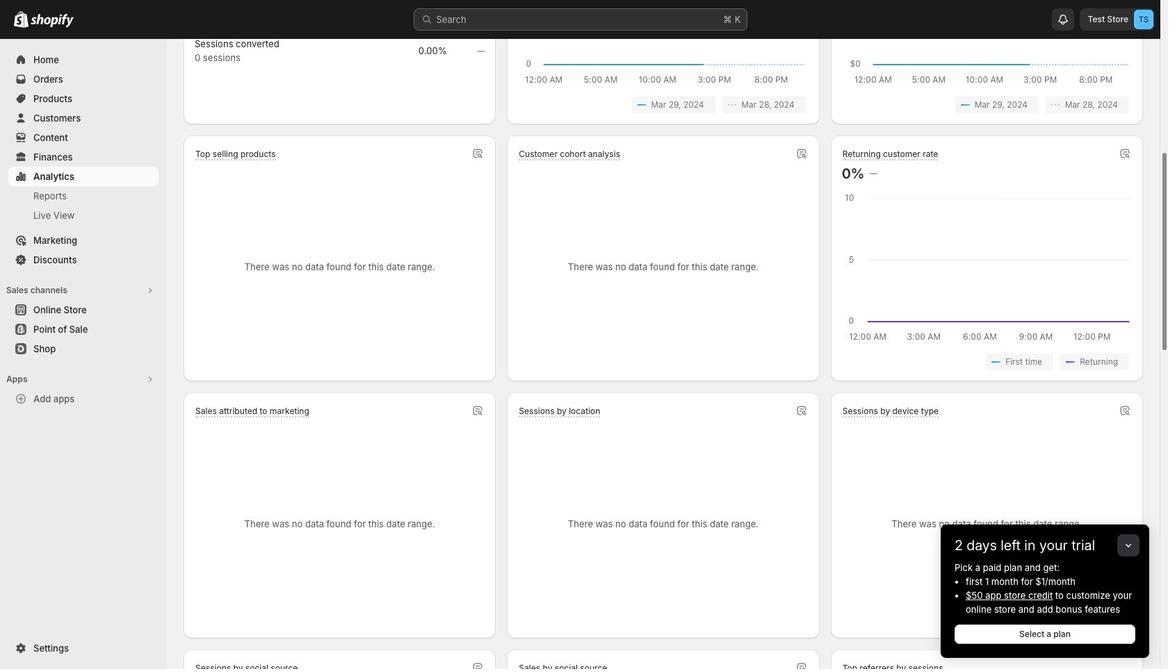 Task type: locate. For each thing, give the bounding box(es) containing it.
shopify image
[[14, 11, 29, 28]]

list
[[521, 97, 806, 113], [845, 97, 1129, 113], [845, 354, 1129, 371]]

shopify image
[[31, 14, 74, 28]]

test store image
[[1134, 10, 1154, 29]]



Task type: vqa. For each thing, say whether or not it's contained in the screenshot.
Shopify icon
yes



